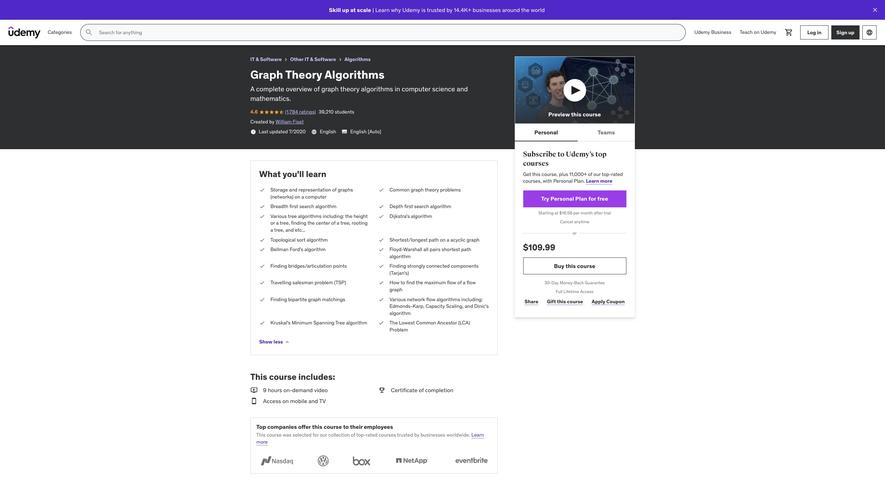 Task type: vqa. For each thing, say whether or not it's contained in the screenshot.
Build a news portal with Laravel and Bootstrap 2022's the a
no



Task type: locate. For each thing, give the bounding box(es) containing it.
tab list
[[515, 124, 635, 142]]

first up dijkstra's algorithm
[[404, 204, 413, 210]]

it up graph
[[250, 56, 255, 63]]

1 horizontal spatial courses
[[523, 159, 549, 168]]

course down "companies"
[[267, 433, 282, 439]]

ratings) up categories
[[35, 12, 52, 19]]

anytime
[[574, 219, 589, 225]]

0 horizontal spatial by
[[269, 119, 274, 125]]

updated
[[269, 128, 288, 135]]

0 vertical spatial or
[[270, 220, 275, 227]]

finding
[[291, 220, 306, 227]]

search up dijkstra's algorithm
[[414, 204, 429, 210]]

1 horizontal spatial learn more
[[586, 178, 612, 184]]

learn more link for top companies offer this course to their employees
[[256, 433, 484, 446]]

1 horizontal spatial more
[[600, 178, 612, 184]]

various inside various network flow algorithms including: edmonds-karp, capacity scaling, and dinic's algorithm
[[390, 297, 406, 303]]

choose a language image
[[866, 29, 873, 36]]

theory inside graph theory algorithms a complete overview of graph theory algorithms in computer science and mathematics.
[[340, 85, 359, 93]]

0 vertical spatial in
[[817, 29, 821, 36]]

xsmall image for kruskal's minimum spanning tree algorithm
[[259, 320, 265, 327]]

udemy business link
[[690, 24, 735, 41]]

in inside graph theory algorithms a complete overview of graph theory algorithms in computer science and mathematics.
[[395, 85, 400, 93]]

this right 'gift'
[[557, 299, 566, 305]]

volkswagen image
[[315, 455, 331, 468]]

a up topological
[[270, 227, 273, 234]]

0 vertical spatial path
[[429, 237, 439, 243]]

courses
[[523, 159, 549, 168], [379, 433, 396, 439]]

employees
[[364, 424, 393, 431]]

businesses right 14.4k+
[[473, 6, 501, 13]]

1 horizontal spatial top-
[[602, 171, 611, 178]]

selected
[[293, 433, 311, 439]]

0 horizontal spatial more
[[256, 440, 268, 446]]

our right 11,000+
[[593, 171, 601, 178]]

scale
[[357, 6, 371, 13]]

categories
[[48, 29, 72, 35]]

learn more
[[586, 178, 612, 184], [256, 433, 484, 446]]

1 horizontal spatial trusted
[[427, 6, 445, 13]]

finding down travelling
[[270, 297, 287, 303]]

1 horizontal spatial learn more link
[[586, 178, 612, 184]]

course inside $109.99 buy this course
[[577, 263, 595, 270]]

2 horizontal spatial by
[[446, 6, 452, 13]]

course language image
[[311, 129, 317, 135]]

1 vertical spatial common
[[416, 320, 436, 327]]

personal down preview
[[534, 129, 558, 136]]

skill up at scale | learn why udemy is trusted by 14.4k+ businesses around the world
[[329, 6, 545, 13]]

of inside graph theory algorithms a complete overview of graph theory algorithms in computer science and mathematics.
[[314, 85, 320, 93]]

1 horizontal spatial in
[[817, 29, 821, 36]]

to for subscribe
[[557, 150, 564, 159]]

other
[[290, 56, 304, 63]]

a down "breadth"
[[276, 220, 279, 227]]

1 vertical spatial access
[[263, 398, 281, 405]]

and inside various tree algorithms including: the height or a tree, finding the center of a tree, rooting a tree, and etc...
[[285, 227, 294, 234]]

2 it from the left
[[305, 56, 309, 63]]

including: inside various tree algorithms including: the height or a tree, finding the center of a tree, rooting a tree, and etc...
[[323, 213, 344, 220]]

finding bipartite graph matchings
[[270, 297, 345, 303]]

learn more link down employees
[[256, 433, 484, 446]]

0 vertical spatial algorithms
[[361, 85, 393, 93]]

this for get
[[532, 171, 540, 178]]

algorithm down depth first search algorithm
[[411, 213, 432, 220]]

finding
[[270, 263, 287, 270], [390, 263, 406, 270], [270, 297, 287, 303]]

xsmall image for finding strongly connected components (tarjan's)
[[378, 263, 384, 270]]

show
[[259, 339, 272, 346]]

find
[[406, 280, 415, 286]]

rated inside the get this course, plus 11,000+ of our top-rated courses, with personal plan.
[[611, 171, 623, 178]]

finding for finding strongly connected components (tarjan's)
[[390, 263, 406, 270]]

(1,784 up udemy image
[[21, 12, 34, 19]]

and
[[457, 85, 468, 93], [289, 187, 297, 193], [285, 227, 294, 234], [465, 304, 473, 310], [309, 398, 318, 405]]

1 horizontal spatial ratings)
[[299, 109, 316, 115]]

learn more down employees
[[256, 433, 484, 446]]

by left william at top left
[[269, 119, 274, 125]]

spanning
[[313, 320, 334, 327]]

finding inside finding strongly connected components (tarjan's)
[[390, 263, 406, 270]]

&
[[256, 56, 259, 63], [310, 56, 313, 63]]

2 horizontal spatial algorithms
[[437, 297, 460, 303]]

learn right worldwide.
[[471, 433, 484, 439]]

at left $16.58
[[555, 210, 558, 216]]

of right 11,000+
[[588, 171, 592, 178]]

ford's
[[290, 247, 303, 253]]

tree
[[288, 213, 297, 220]]

2 first from the left
[[404, 204, 413, 210]]

0 vertical spatial more
[[600, 178, 612, 184]]

companies
[[267, 424, 297, 431]]

at left scale
[[350, 6, 356, 13]]

of inside various tree algorithms including: the height or a tree, finding the center of a tree, rooting a tree, and etc...
[[331, 220, 336, 227]]

to left their
[[343, 424, 349, 431]]

1 horizontal spatial students
[[335, 109, 354, 115]]

a down components
[[463, 280, 465, 286]]

and left dinic's
[[465, 304, 473, 310]]

1 vertical spatial in
[[395, 85, 400, 93]]

(networks)
[[270, 194, 293, 200]]

collection
[[328, 433, 350, 439]]

students up submit search image
[[71, 12, 90, 19]]

path up pairs
[[429, 237, 439, 243]]

worldwide.
[[446, 433, 470, 439]]

and left 'etc...'
[[285, 227, 294, 234]]

graph down theory
[[321, 85, 339, 93]]

1 vertical spatial or
[[573, 231, 577, 236]]

0 horizontal spatial up
[[342, 6, 349, 13]]

2 search from the left
[[414, 204, 429, 210]]

plus
[[559, 171, 568, 178]]

1 vertical spatial rated
[[366, 433, 377, 439]]

acyclic
[[450, 237, 465, 243]]

top- down top
[[602, 171, 611, 178]]

0 horizontal spatial top-
[[356, 433, 366, 439]]

on up breadth first search algorithm
[[295, 194, 300, 200]]

4.6 up udemy image
[[6, 12, 13, 19]]

apply coupon button
[[590, 295, 626, 309]]

0 vertical spatial this
[[250, 372, 267, 383]]

show less button
[[259, 336, 290, 350]]

xsmall image for travelling salesman problem (tsp)
[[259, 280, 265, 287]]

top-
[[602, 171, 611, 178], [356, 433, 366, 439]]

ratings)
[[35, 12, 52, 19], [299, 109, 316, 115]]

1 vertical spatial learn
[[586, 178, 599, 184]]

business
[[711, 29, 731, 35]]

top- down their
[[356, 433, 366, 439]]

teach on udemy link
[[735, 24, 780, 41]]

learn right plan.
[[586, 178, 599, 184]]

0 vertical spatial theory
[[340, 85, 359, 93]]

teams button
[[578, 124, 635, 141]]

1 first from the left
[[289, 204, 298, 210]]

what you'll learn
[[259, 169, 326, 180]]

get this course, plus 11,000+ of our top-rated courses, with personal plan.
[[523, 171, 623, 184]]

in
[[817, 29, 821, 36], [395, 85, 400, 93]]

it & software
[[250, 56, 282, 63]]

back
[[574, 281, 584, 286]]

1 vertical spatial businesses
[[421, 433, 445, 439]]

algorithms inside graph theory algorithms a complete overview of graph theory algorithms in computer science and mathematics.
[[361, 85, 393, 93]]

xsmall image
[[337, 57, 343, 63], [250, 129, 256, 135], [259, 187, 265, 194], [378, 187, 384, 194], [259, 204, 265, 210], [259, 213, 265, 220], [378, 213, 384, 220], [259, 237, 265, 244], [378, 247, 384, 254], [378, 297, 384, 304], [259, 320, 265, 327], [378, 320, 384, 327], [284, 340, 290, 345]]

for down 'top companies offer this course to their employees'
[[313, 433, 319, 439]]

box image
[[350, 455, 373, 468]]

flow down components
[[467, 280, 476, 286]]

sort
[[297, 237, 305, 243]]

graph down how
[[390, 287, 402, 293]]

this inside button
[[571, 111, 581, 118]]

to inside subscribe to udemy's top courses
[[557, 150, 564, 159]]

0 horizontal spatial computer
[[305, 194, 327, 200]]

0 vertical spatial to
[[557, 150, 564, 159]]

small image
[[250, 387, 257, 395], [378, 387, 385, 395], [250, 398, 257, 406]]

of right certificate at left
[[419, 387, 424, 394]]

1 english from the left
[[320, 128, 336, 135]]

learn more for top companies offer this course to their employees
[[256, 433, 484, 446]]

search for depth
[[414, 204, 429, 210]]

2 & from the left
[[310, 56, 313, 63]]

1 vertical spatial personal
[[553, 178, 573, 184]]

1 horizontal spatial &
[[310, 56, 313, 63]]

1 horizontal spatial at
[[555, 210, 558, 216]]

1 vertical spatial learn more
[[256, 433, 484, 446]]

1 horizontal spatial or
[[573, 231, 577, 236]]

course inside button
[[583, 111, 601, 118]]

course up back
[[577, 263, 595, 270]]

other it & software
[[290, 56, 336, 63]]

1 & from the left
[[256, 56, 259, 63]]

of inside the get this course, plus 11,000+ of our top-rated courses, with personal plan.
[[588, 171, 592, 178]]

1 vertical spatial ratings)
[[299, 109, 316, 115]]

of left the graphs
[[332, 187, 337, 193]]

algorithms down algorithms link
[[325, 67, 384, 82]]

tab list containing personal
[[515, 124, 635, 142]]

1 vertical spatial up
[[848, 29, 854, 36]]

businesses left worldwide.
[[421, 433, 445, 439]]

$109.99
[[523, 242, 555, 253]]

more inside learn more
[[256, 440, 268, 446]]

0 vertical spatial including:
[[323, 213, 344, 220]]

& right other
[[310, 56, 313, 63]]

science
[[432, 85, 455, 93]]

on down on-
[[282, 398, 289, 405]]

share
[[525, 299, 538, 305]]

it
[[250, 56, 255, 63], [305, 56, 309, 63]]

0 horizontal spatial udemy
[[402, 6, 420, 13]]

the left world
[[521, 6, 529, 13]]

personal button
[[515, 124, 578, 141]]

up right skill
[[342, 6, 349, 13]]

including: up dinic's
[[461, 297, 483, 303]]

to left 'find' at the left of page
[[401, 280, 405, 286]]

and inside various network flow algorithms including: edmonds-karp, capacity scaling, and dinic's algorithm
[[465, 304, 473, 310]]

various inside various tree algorithms including: the height or a tree, finding the center of a tree, rooting a tree, and etc...
[[270, 213, 287, 220]]

1 horizontal spatial 39,210 students
[[319, 109, 354, 115]]

eventbrite image
[[451, 455, 492, 468]]

0 horizontal spatial for
[[313, 433, 319, 439]]

1 horizontal spatial search
[[414, 204, 429, 210]]

access down back
[[580, 289, 594, 295]]

2 horizontal spatial learn
[[586, 178, 599, 184]]

1 vertical spatial path
[[461, 247, 471, 253]]

1 horizontal spatial english
[[350, 128, 367, 135]]

our down 'top companies offer this course to their employees'
[[320, 433, 327, 439]]

0 vertical spatial access
[[580, 289, 594, 295]]

1 horizontal spatial software
[[314, 56, 336, 63]]

course up on-
[[269, 372, 296, 383]]

1 vertical spatial 4.6
[[250, 109, 258, 115]]

(1,784 ratings) up udemy image
[[21, 12, 52, 19]]

algorithms up graph theory algorithms a complete overview of graph theory algorithms in computer science and mathematics.
[[344, 56, 371, 63]]

udemy left business on the right
[[694, 29, 710, 35]]

or down anytime
[[573, 231, 577, 236]]

on right teach
[[754, 29, 759, 35]]

0 vertical spatial algorithms
[[344, 56, 371, 63]]

xsmall image for storage and representation of graphs (networks) on a computer
[[259, 187, 265, 194]]

2 horizontal spatial flow
[[467, 280, 476, 286]]

flow right maximum
[[447, 280, 456, 286]]

0 horizontal spatial ratings)
[[35, 12, 52, 19]]

of down their
[[351, 433, 355, 439]]

gift
[[547, 299, 556, 305]]

of
[[314, 85, 320, 93], [588, 171, 592, 178], [332, 187, 337, 193], [331, 220, 336, 227], [457, 280, 462, 286], [419, 387, 424, 394], [351, 433, 355, 439]]

0 vertical spatial learn more
[[586, 178, 612, 184]]

on inside storage and representation of graphs (networks) on a computer
[[295, 194, 300, 200]]

access
[[580, 289, 594, 295], [263, 398, 281, 405]]

[auto]
[[368, 128, 381, 135]]

0 vertical spatial common
[[390, 187, 410, 193]]

0 vertical spatial top-
[[602, 171, 611, 178]]

0 horizontal spatial it
[[250, 56, 255, 63]]

english right course language image
[[320, 128, 336, 135]]

subscribe
[[523, 150, 556, 159]]

path down acyclic
[[461, 247, 471, 253]]

algorithms inside various network flow algorithms including: edmonds-karp, capacity scaling, and dinic's algorithm
[[437, 297, 460, 303]]

1 vertical spatial students
[[335, 109, 354, 115]]

0 horizontal spatial flow
[[426, 297, 435, 303]]

to inside how to find the maximum flow of a flow graph
[[401, 280, 405, 286]]

guarantee
[[585, 281, 605, 286]]

computer inside storage and representation of graphs (networks) on a computer
[[305, 194, 327, 200]]

xsmall image for topological sort algorithm
[[259, 237, 265, 244]]

william fiset link
[[276, 119, 304, 125]]

various
[[270, 213, 287, 220], [390, 297, 406, 303]]

a left acyclic
[[447, 237, 449, 243]]

including: inside various network flow algorithms including: edmonds-karp, capacity scaling, and dinic's algorithm
[[461, 297, 483, 303]]

30-
[[545, 281, 552, 286]]

height
[[354, 213, 368, 220]]

computer inside graph theory algorithms a complete overview of graph theory algorithms in computer science and mathematics.
[[402, 85, 431, 93]]

1 horizontal spatial up
[[848, 29, 854, 36]]

dijkstra's
[[390, 213, 410, 220]]

0 horizontal spatial theory
[[340, 85, 359, 93]]

finding down bellman
[[270, 263, 287, 270]]

a
[[250, 85, 254, 93]]

1 it from the left
[[250, 56, 255, 63]]

for left free
[[589, 195, 596, 202]]

0 horizontal spatial english
[[320, 128, 336, 135]]

lifetime
[[564, 289, 579, 295]]

computer left science
[[402, 85, 431, 93]]

1 horizontal spatial first
[[404, 204, 413, 210]]

1 vertical spatial (1,784 ratings)
[[285, 109, 316, 115]]

0 horizontal spatial search
[[299, 204, 314, 210]]

in inside 'link'
[[817, 29, 821, 36]]

theory down algorithms link
[[340, 85, 359, 93]]

students
[[71, 12, 90, 19], [335, 109, 354, 115]]

1 horizontal spatial our
[[593, 171, 601, 178]]

2 vertical spatial by
[[414, 433, 419, 439]]

finding for finding bipartite graph matchings
[[270, 297, 287, 303]]

9 hours on-demand video
[[263, 387, 328, 394]]

breadth first search algorithm
[[270, 204, 336, 210]]

a inside how to find the maximum flow of a flow graph
[[463, 280, 465, 286]]

(1,784 ratings) up fiset
[[285, 109, 316, 115]]

2 english from the left
[[350, 128, 367, 135]]

graphs
[[338, 187, 353, 193]]

0 horizontal spatial access
[[263, 398, 281, 405]]

xsmall image for various network flow algorithms including: edmonds-karp, capacity scaling, and dinic's algorithm
[[378, 297, 384, 304]]

0 horizontal spatial or
[[270, 220, 275, 227]]

1 vertical spatial (1,784
[[285, 109, 298, 115]]

1 horizontal spatial path
[[461, 247, 471, 253]]

0 horizontal spatial various
[[270, 213, 287, 220]]

ratings) up fiset
[[299, 109, 316, 115]]

preview this course
[[548, 111, 601, 118]]

submit search image
[[85, 28, 93, 37]]

1 vertical spatial theory
[[425, 187, 439, 193]]

0 horizontal spatial at
[[350, 6, 356, 13]]

path inside floyd-warshall all pairs shortest path algorithm
[[461, 247, 471, 253]]

learn for top companies offer this course to their employees
[[471, 433, 484, 439]]

trusted up netapp image
[[397, 433, 413, 439]]

access on mobile and tv
[[263, 398, 326, 405]]

and inside graph theory algorithms a complete overview of graph theory algorithms in computer science and mathematics.
[[457, 85, 468, 93]]

0 horizontal spatial trusted
[[397, 433, 413, 439]]

a up breadth first search algorithm
[[301, 194, 304, 200]]

various for various tree algorithms including: the height or a tree, finding the center of a tree, rooting a tree, and etc...
[[270, 213, 287, 220]]

algorithms inside graph theory algorithms a complete overview of graph theory algorithms in computer science and mathematics.
[[325, 67, 384, 82]]

2 software from the left
[[314, 56, 336, 63]]

1 vertical spatial this
[[256, 433, 265, 439]]

and up (networks)
[[289, 187, 297, 193]]

9
[[263, 387, 266, 394]]

xsmall image for various tree algorithms including: the height or a tree, finding the center of a tree, rooting a tree, and etc...
[[259, 213, 265, 220]]

plan
[[575, 195, 587, 202]]

of right overview
[[314, 85, 320, 93]]

computer down representation
[[305, 194, 327, 200]]

0 horizontal spatial courses
[[379, 433, 396, 439]]

various up "edmonds-"
[[390, 297, 406, 303]]

algorithm down problems
[[430, 204, 451, 210]]

xsmall image for floyd-warshall all pairs shortest path algorithm
[[378, 247, 384, 254]]

starting
[[538, 210, 554, 216]]

1 horizontal spatial 4.6
[[250, 109, 258, 115]]

the inside how to find the maximum flow of a flow graph
[[416, 280, 423, 286]]

0 vertical spatial 39,210
[[55, 12, 70, 19]]

is
[[421, 6, 426, 13]]

xsmall image
[[283, 57, 289, 63], [378, 204, 384, 210], [378, 237, 384, 244], [259, 247, 265, 254], [259, 263, 265, 270], [378, 263, 384, 270], [259, 280, 265, 287], [378, 280, 384, 287], [259, 297, 265, 304]]

this inside 'link'
[[557, 299, 566, 305]]

various network flow algorithms including: edmonds-karp, capacity scaling, and dinic's algorithm
[[390, 297, 489, 317]]

this inside the get this course, plus 11,000+ of our top-rated courses, with personal plan.
[[532, 171, 540, 178]]

xsmall image for shortest/longest path on a acyclic graph
[[378, 237, 384, 244]]

theory
[[340, 85, 359, 93], [425, 187, 439, 193]]

1 vertical spatial to
[[401, 280, 405, 286]]

finding up the (tarjan's)
[[390, 263, 406, 270]]

0 horizontal spatial in
[[395, 85, 400, 93]]

0 horizontal spatial learn more link
[[256, 433, 484, 446]]

2 vertical spatial to
[[343, 424, 349, 431]]

4.6 up created
[[250, 109, 258, 115]]

& up graph
[[256, 56, 259, 63]]

1 search from the left
[[299, 204, 314, 210]]

small image up top
[[250, 398, 257, 406]]

1 horizontal spatial by
[[414, 433, 419, 439]]

this right 'buy'
[[566, 263, 576, 270]]

learn more link up free
[[586, 178, 612, 184]]

small image left certificate at left
[[378, 387, 385, 395]]

algorithm inside floyd-warshall all pairs shortest path algorithm
[[390, 254, 411, 260]]

1 horizontal spatial rated
[[611, 171, 623, 178]]

0 vertical spatial businesses
[[473, 6, 501, 13]]

0 horizontal spatial learn more
[[256, 433, 484, 446]]

algorithm
[[315, 204, 336, 210], [430, 204, 451, 210], [411, 213, 432, 220], [307, 237, 328, 243], [304, 247, 326, 253], [390, 254, 411, 260], [390, 311, 411, 317], [346, 320, 367, 327]]

learn more for subscribe to udemy's top courses
[[586, 178, 612, 184]]

xsmall image for dijkstra's algorithm
[[378, 213, 384, 220]]

0 vertical spatial (1,784 ratings)
[[21, 12, 52, 19]]

this inside $109.99 buy this course
[[566, 263, 576, 270]]

courses down employees
[[379, 433, 396, 439]]

this up 9
[[250, 372, 267, 383]]

tree,
[[280, 220, 290, 227], [340, 220, 351, 227], [274, 227, 284, 234]]

various down "breadth"
[[270, 213, 287, 220]]

search
[[299, 204, 314, 210], [414, 204, 429, 210]]

learn more link
[[586, 178, 612, 184], [256, 433, 484, 446]]

1 vertical spatial various
[[390, 297, 406, 303]]

0 vertical spatial students
[[71, 12, 90, 19]]

including: up center
[[323, 213, 344, 220]]

1 horizontal spatial it
[[305, 56, 309, 63]]

common
[[390, 187, 410, 193], [416, 320, 436, 327]]

nasdaq image
[[256, 455, 297, 468]]

storage
[[270, 187, 288, 193]]

on inside "link"
[[754, 29, 759, 35]]

software up theory
[[314, 56, 336, 63]]

common down karp,
[[416, 320, 436, 327]]

small image left 9
[[250, 387, 257, 395]]

why
[[391, 6, 401, 13]]

0 vertical spatial trusted
[[427, 6, 445, 13]]

businesses
[[473, 6, 501, 13], [421, 433, 445, 439]]

this for gift
[[557, 299, 566, 305]]

udemy image
[[8, 26, 41, 39]]

(1,784 up the william fiset link on the left top of page
[[285, 109, 298, 115]]

1 horizontal spatial (1,784
[[285, 109, 298, 115]]

day
[[552, 281, 559, 286]]

1 vertical spatial 39,210
[[319, 109, 334, 115]]

buy
[[554, 263, 564, 270]]

close image
[[872, 6, 879, 13]]

courses down subscribe
[[523, 159, 549, 168]]



Task type: describe. For each thing, give the bounding box(es) containing it.
algorithm inside various network flow algorithms including: edmonds-karp, capacity scaling, and dinic's algorithm
[[390, 311, 411, 317]]

lowest
[[399, 320, 415, 327]]

udemy's
[[566, 150, 594, 159]]

etc...
[[295, 227, 305, 234]]

english for english
[[320, 128, 336, 135]]

full
[[556, 289, 563, 295]]

strongly
[[407, 263, 425, 270]]

xsmall image for depth first search algorithm
[[378, 204, 384, 210]]

0 vertical spatial at
[[350, 6, 356, 13]]

courses,
[[523, 178, 542, 184]]

sign up
[[836, 29, 854, 36]]

around
[[502, 6, 520, 13]]

algorithms inside various tree algorithms including: the height or a tree, finding the center of a tree, rooting a tree, and etc...
[[298, 213, 322, 220]]

last
[[259, 128, 268, 135]]

how
[[390, 280, 399, 286]]

depth first search algorithm
[[390, 204, 451, 210]]

this for this course was selected for our collection of top-rated courses trusted by businesses worldwide.
[[256, 433, 265, 439]]

shortest/longest path on a acyclic graph
[[390, 237, 479, 243]]

problem
[[315, 280, 333, 286]]

0 vertical spatial learn
[[375, 6, 390, 13]]

with
[[543, 178, 552, 184]]

search for breadth
[[299, 204, 314, 210]]

closed captions image
[[342, 129, 347, 135]]

depth
[[390, 204, 403, 210]]

xsmall image for last updated 7/2020
[[250, 129, 256, 135]]

dijkstra's algorithm
[[390, 213, 432, 220]]

algorithm up center
[[315, 204, 336, 210]]

gift this course
[[547, 299, 583, 305]]

xsmall image inside show less button
[[284, 340, 290, 345]]

this course was selected for our collection of top-rated courses trusted by businesses worldwide.
[[256, 433, 470, 439]]

try
[[541, 195, 549, 202]]

0 horizontal spatial students
[[71, 12, 90, 19]]

free
[[597, 195, 608, 202]]

the left center
[[307, 220, 315, 227]]

small image for access
[[250, 398, 257, 406]]

algorithm down sort at the left of page
[[304, 247, 326, 253]]

mathematics.
[[250, 94, 291, 103]]

of inside storage and representation of graphs (networks) on a computer
[[332, 187, 337, 193]]

personal inside the get this course, plus 11,000+ of our top-rated courses, with personal plan.
[[553, 178, 573, 184]]

of inside how to find the maximum flow of a flow graph
[[457, 280, 462, 286]]

udemy inside "link"
[[761, 29, 776, 35]]

graph right the bipartite at bottom left
[[308, 297, 321, 303]]

0 horizontal spatial common
[[390, 187, 410, 193]]

william
[[276, 119, 292, 125]]

per
[[573, 210, 580, 216]]

get
[[523, 171, 531, 178]]

all
[[423, 247, 428, 253]]

try personal plan for free
[[541, 195, 608, 202]]

tree
[[335, 320, 345, 327]]

tree, down tree
[[280, 220, 290, 227]]

various tree algorithms including: the height or a tree, finding the center of a tree, rooting a tree, and etc...
[[270, 213, 368, 234]]

sign up link
[[831, 25, 860, 40]]

xsmall image for bellman ford's algorithm
[[259, 247, 265, 254]]

$16.58
[[559, 210, 572, 216]]

xsmall image for finding bridges/articulation points
[[259, 263, 265, 270]]

2 vertical spatial personal
[[550, 195, 574, 202]]

topological
[[270, 237, 296, 243]]

1 vertical spatial top-
[[356, 433, 366, 439]]

netapp image
[[392, 455, 432, 468]]

subscribe to udemy's top courses
[[523, 150, 607, 168]]

0 vertical spatial for
[[589, 195, 596, 202]]

0 vertical spatial by
[[446, 6, 452, 13]]

coupon
[[606, 299, 625, 305]]

first for depth
[[404, 204, 413, 210]]

storage and representation of graphs (networks) on a computer
[[270, 187, 353, 200]]

teach on udemy
[[740, 29, 776, 35]]

capacity
[[426, 304, 445, 310]]

points
[[333, 263, 347, 270]]

this for this course includes:
[[250, 372, 267, 383]]

teach
[[740, 29, 753, 35]]

0 horizontal spatial path
[[429, 237, 439, 243]]

0 vertical spatial (1,784
[[21, 12, 34, 19]]

last updated 7/2020
[[259, 128, 306, 135]]

preview this course button
[[515, 57, 635, 124]]

algorithms link
[[344, 55, 371, 64]]

to for how
[[401, 280, 405, 286]]

other it & software link
[[290, 55, 336, 64]]

trial
[[604, 210, 611, 216]]

graph inside how to find the maximum flow of a flow graph
[[390, 287, 402, 293]]

tree, up topological
[[274, 227, 284, 234]]

courses inside subscribe to udemy's top courses
[[523, 159, 549, 168]]

the left height
[[345, 213, 352, 220]]

our inside the get this course, plus 11,000+ of our top-rated courses, with personal plan.
[[593, 171, 601, 178]]

learn for subscribe to udemy's top courses
[[586, 178, 599, 184]]

1 vertical spatial for
[[313, 433, 319, 439]]

demand
[[292, 387, 313, 394]]

small image for certificate
[[378, 387, 385, 395]]

at inside starting at $16.58 per month after trial cancel anytime
[[555, 210, 558, 216]]

14.4k+
[[454, 6, 471, 13]]

after
[[594, 210, 603, 216]]

learn more link for subscribe to udemy's top courses
[[586, 178, 612, 184]]

learn
[[306, 169, 326, 180]]

shortest
[[442, 247, 460, 253]]

graph inside graph theory algorithms a complete overview of graph theory algorithms in computer science and mathematics.
[[321, 85, 339, 93]]

finding bridges/articulation points
[[270, 263, 347, 270]]

0 horizontal spatial businesses
[[421, 433, 445, 439]]

xsmall image for finding bipartite graph matchings
[[259, 297, 265, 304]]

1 horizontal spatial 39,210
[[319, 109, 334, 115]]

1 vertical spatial by
[[269, 119, 274, 125]]

video
[[314, 387, 328, 394]]

1 horizontal spatial businesses
[[473, 6, 501, 13]]

offer
[[298, 424, 311, 431]]

was
[[283, 433, 291, 439]]

xsmall image for how to find the maximum flow of a flow graph
[[378, 280, 384, 287]]

xsmall image for common graph theory problems
[[378, 187, 384, 194]]

common graph theory problems
[[390, 187, 461, 193]]

on-
[[283, 387, 292, 394]]

1 vertical spatial our
[[320, 433, 327, 439]]

common inside the lowest common ancestor (lca) problem
[[416, 320, 436, 327]]

course inside 'link'
[[567, 299, 583, 305]]

english for english [auto]
[[350, 128, 367, 135]]

dinic's
[[474, 304, 489, 310]]

their
[[350, 424, 363, 431]]

kruskal's
[[270, 320, 291, 327]]

travelling
[[270, 280, 291, 286]]

0 horizontal spatial (1,784 ratings)
[[21, 12, 52, 19]]

graph up depth first search algorithm
[[411, 187, 424, 193]]

30-day money-back guarantee full lifetime access
[[545, 281, 605, 295]]

graph right acyclic
[[467, 237, 479, 243]]

course up collection
[[324, 424, 342, 431]]

world
[[531, 6, 545, 13]]

xsmall image for the lowest common ancestor (lca) problem
[[378, 320, 384, 327]]

0 vertical spatial 39,210 students
[[55, 12, 90, 19]]

(tarjan's)
[[390, 270, 409, 277]]

top- inside the get this course, plus 11,000+ of our top-rated courses, with personal plan.
[[602, 171, 611, 178]]

Search for anything text field
[[98, 26, 677, 39]]

theory
[[285, 67, 322, 82]]

karp,
[[413, 304, 424, 310]]

a inside storage and representation of graphs (networks) on a computer
[[301, 194, 304, 200]]

xsmall image for breadth first search algorithm
[[259, 204, 265, 210]]

1 software from the left
[[260, 56, 282, 63]]

finding strongly connected components (tarjan's)
[[390, 263, 478, 277]]

a right center
[[337, 220, 339, 227]]

certificate of completion
[[391, 387, 453, 394]]

log in
[[807, 29, 821, 36]]

1 horizontal spatial flow
[[447, 280, 456, 286]]

it & software link
[[250, 55, 282, 64]]

top
[[595, 150, 607, 159]]

and left tv
[[309, 398, 318, 405]]

more for top companies offer this course to their employees
[[256, 440, 268, 446]]

shopping cart with 0 items image
[[785, 28, 793, 37]]

or inside various tree algorithms including: the height or a tree, finding the center of a tree, rooting a tree, and etc...
[[270, 220, 275, 227]]

this for preview
[[571, 111, 581, 118]]

0 horizontal spatial 4.6
[[6, 12, 13, 19]]

log in link
[[800, 25, 828, 40]]

this right offer on the left of page
[[312, 424, 322, 431]]

first for breadth
[[289, 204, 298, 210]]

minimum
[[292, 320, 312, 327]]

personal inside button
[[534, 129, 558, 136]]

algorithm right sort at the left of page
[[307, 237, 328, 243]]

|
[[372, 6, 374, 13]]

top
[[256, 424, 266, 431]]

top companies offer this course to their employees
[[256, 424, 393, 431]]

1 vertical spatial trusted
[[397, 433, 413, 439]]

the lowest common ancestor (lca) problem
[[390, 320, 470, 334]]

various for various network flow algorithms including: edmonds-karp, capacity scaling, and dinic's algorithm
[[390, 297, 406, 303]]

small image for 9
[[250, 387, 257, 395]]

ancestor
[[437, 320, 457, 327]]

1 horizontal spatial udemy
[[694, 29, 710, 35]]

on up pairs
[[440, 237, 446, 243]]

1 vertical spatial 39,210 students
[[319, 109, 354, 115]]

access inside 30-day money-back guarantee full lifetime access
[[580, 289, 594, 295]]

finding for finding bridges/articulation points
[[270, 263, 287, 270]]

show less
[[259, 339, 283, 346]]

more for subscribe to udemy's top courses
[[600, 178, 612, 184]]

flow inside various network flow algorithms including: edmonds-karp, capacity scaling, and dinic's algorithm
[[426, 297, 435, 303]]

0 vertical spatial ratings)
[[35, 12, 52, 19]]

matchings
[[322, 297, 345, 303]]

representation
[[299, 187, 331, 193]]

(lca)
[[458, 320, 470, 327]]

log
[[807, 29, 816, 36]]

algorithm right tree
[[346, 320, 367, 327]]

up for sign
[[848, 29, 854, 36]]

and inside storage and representation of graphs (networks) on a computer
[[289, 187, 297, 193]]

tree, left rooting
[[340, 220, 351, 227]]

plan.
[[574, 178, 585, 184]]

7/2020
[[289, 128, 306, 135]]

0 horizontal spatial rated
[[366, 433, 377, 439]]

up for skill
[[342, 6, 349, 13]]



